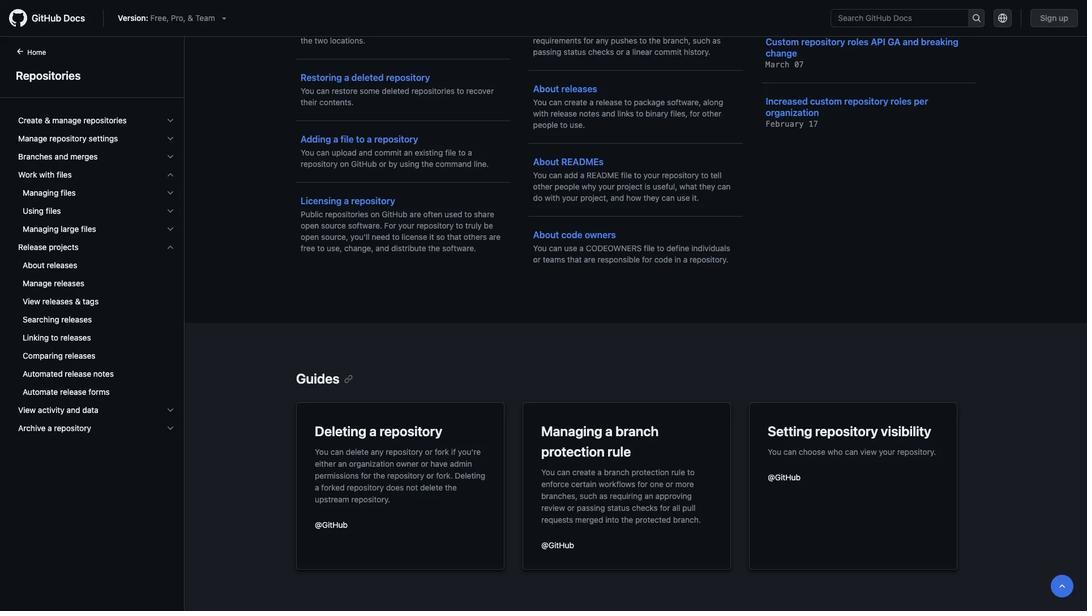 Task type: vqa. For each thing, say whether or not it's contained in the screenshot.
Using
yes



Task type: locate. For each thing, give the bounding box(es) containing it.
your down readme
[[599, 182, 615, 192]]

commit down branch,
[[655, 47, 682, 57]]

repository. down individuals
[[690, 255, 729, 265]]

1 vertical spatial rule
[[672, 468, 686, 477]]

1 horizontal spatial passing
[[577, 504, 606, 513]]

for inside you can delete any repository or fork if you're either an organization owner or have admin permissions for the repository or fork. deleting a forked repository does not delete the upstream repository.
[[361, 471, 371, 481]]

repositories up "settings" on the top of page
[[84, 116, 127, 125]]

it left exists
[[470, 2, 474, 11]]

to up more
[[688, 468, 695, 477]]

0 horizontal spatial passing
[[534, 47, 562, 57]]

define up the in
[[667, 244, 690, 253]]

0 horizontal spatial use
[[565, 244, 578, 253]]

1 vertical spatial any
[[371, 448, 384, 457]]

and left data
[[67, 406, 80, 415]]

2 vertical spatial as
[[600, 492, 608, 501]]

2 work with files element from the top
[[9, 184, 184, 239]]

visibility
[[882, 424, 932, 440]]

contents.
[[320, 98, 354, 107]]

1 horizontal spatial use
[[677, 194, 691, 203]]

1 horizontal spatial github
[[351, 160, 377, 169]]

4 sc 9kayk9 0 image from the top
[[166, 406, 175, 415]]

1 vertical spatial repositories
[[84, 116, 127, 125]]

so
[[437, 233, 445, 242]]

0 vertical spatial protection
[[534, 13, 571, 23]]

1 vertical spatial organization
[[349, 460, 394, 469]]

your up license
[[399, 221, 415, 231]]

deleted
[[352, 72, 384, 83], [382, 86, 410, 96]]

0 horizontal spatial commit
[[375, 148, 402, 158]]

@github down upstream
[[315, 521, 348, 530]]

repository. inside about code owners you can use a codeowners file to define individuals or teams that are responsible for code in a repository.
[[690, 255, 729, 265]]

to inside when you create a repository on github.com, it exists as a remote repository. you can clone your repository to create a local copy on your computer and sync between the two locations.
[[497, 13, 505, 23]]

forms
[[89, 388, 110, 397]]

github down the upload
[[351, 160, 377, 169]]

to up command
[[459, 148, 466, 158]]

& right pro,
[[188, 13, 193, 23]]

and right the "ga"
[[903, 36, 919, 47]]

0 vertical spatial checks
[[589, 47, 615, 57]]

files down managing files
[[46, 207, 61, 216]]

1 horizontal spatial status
[[608, 504, 630, 513]]

owners
[[585, 230, 616, 241]]

sc 9kayk9 0 image inside managing large files dropdown button
[[166, 225, 175, 234]]

1 horizontal spatial &
[[75, 297, 81, 307]]

about inside about releases you can create a release to package software, along with release notes and links to binary files, for other people to use.
[[534, 84, 560, 94]]

owner
[[397, 460, 419, 469]]

you inside when you create a repository on github.com, it exists as a remote repository. you can clone your repository to create a local copy on your computer and sync between the two locations.
[[387, 13, 400, 23]]

about inside about code owners you can use a codeowners file to define individuals or teams that are responsible for code in a repository.
[[534, 230, 560, 241]]

manage inside "dropdown button"
[[18, 134, 47, 143]]

searching
[[23, 315, 59, 325]]

who
[[828, 448, 843, 457]]

the down 'fork.'
[[445, 483, 457, 493]]

distribute
[[392, 244, 426, 253]]

notes up use.
[[580, 109, 600, 118]]

3 sc 9kayk9 0 image from the top
[[166, 152, 175, 161]]

0 horizontal spatial delete
[[346, 448, 369, 457]]

managing files button
[[14, 184, 180, 202]]

repository. inside when you create a repository on github.com, it exists as a remote repository. you can clone your repository to create a local copy on your computer and sync between the two locations.
[[346, 13, 385, 23]]

repositories up source on the left top of the page
[[325, 210, 369, 219]]

status down requirements
[[564, 47, 587, 57]]

and
[[439, 25, 452, 34], [676, 25, 689, 34], [903, 36, 919, 47], [602, 109, 616, 118], [359, 148, 373, 158], [55, 152, 68, 161], [611, 194, 625, 203], [376, 244, 389, 253], [67, 406, 80, 415]]

files down work with files
[[61, 188, 76, 198]]

manage for manage repository settings
[[18, 134, 47, 143]]

organization
[[766, 107, 820, 118], [349, 460, 394, 469]]

@github down choose on the bottom of page
[[768, 473, 801, 482]]

on inside licensing a repository public repositories on github are often used to share open source software. for your repository to truly be open source, you'll need to license it so that others are free to use, change, and distribute the software.
[[371, 210, 380, 219]]

0 horizontal spatial any
[[371, 448, 384, 457]]

repository.
[[346, 13, 385, 23], [690, 255, 729, 265], [898, 448, 937, 457], [352, 495, 390, 505]]

local
[[333, 25, 350, 34]]

when
[[301, 2, 322, 11]]

a inside restoring a deleted repository you can restore some deleted repositories to recover their contents.
[[344, 72, 349, 83]]

protected
[[636, 516, 672, 525]]

and inside licensing a repository public repositories on github are often used to share open source software. for your repository to truly be open source, you'll need to license it so that others are free to use, change, and distribute the software.
[[376, 244, 389, 253]]

@github down requests
[[542, 541, 575, 550]]

fork.
[[436, 471, 453, 481]]

1 vertical spatial such
[[580, 492, 598, 501]]

to up pushes
[[625, 25, 632, 34]]

1 horizontal spatial other
[[703, 109, 722, 118]]

file up project
[[621, 171, 632, 180]]

code
[[562, 230, 583, 241], [655, 255, 673, 265]]

0 horizontal spatial deleting
[[315, 424, 367, 440]]

restore
[[332, 86, 358, 96]]

0 vertical spatial commit
[[655, 47, 682, 57]]

often
[[424, 210, 443, 219]]

1 horizontal spatial define
[[667, 244, 690, 253]]

1 release projects element from the top
[[9, 239, 184, 402]]

open up free
[[301, 233, 319, 242]]

to left recover
[[457, 86, 465, 96]]

2 vertical spatial delete
[[420, 483, 443, 493]]

Search GitHub Docs search field
[[832, 10, 969, 27]]

view
[[861, 448, 878, 457]]

about readmes you can add a readme file to your repository to tell other people why your project is useful, what they can do with your project, and how they can use it.
[[534, 157, 731, 203]]

their
[[301, 98, 318, 107]]

not
[[406, 483, 418, 493]]

an
[[404, 148, 413, 158], [338, 460, 347, 469], [645, 492, 654, 501]]

repository. down does
[[352, 495, 390, 505]]

roles inside custom repository roles api ga and breaking change march 07
[[848, 36, 869, 47]]

or up approving
[[666, 480, 674, 489]]

to up links
[[625, 98, 632, 107]]

about down requirements
[[534, 84, 560, 94]]

a inside you can protect important branches by setting branch protection rules, which define whether collaborators can delete or force push to the branch and set requirements for any pushes to the branch, such as passing status checks or a linear commit history.
[[626, 47, 631, 57]]

and inside adding a file to a repository you can upload and commit an existing file to a repository on github or by using the command line.
[[359, 148, 373, 158]]

0 vertical spatial any
[[596, 36, 609, 45]]

you inside adding a file to a repository you can upload and commit an existing file to a repository on github or by using the command line.
[[301, 148, 314, 158]]

branch up one
[[616, 424, 659, 440]]

1 vertical spatial use
[[565, 244, 578, 253]]

1 horizontal spatial rule
[[672, 468, 686, 477]]

they down is
[[644, 194, 660, 203]]

define inside you can protect important branches by setting branch protection rules, which define whether collaborators can delete or force push to the branch and set requirements for any pushes to the branch, such as passing status checks or a linear commit history.
[[619, 13, 642, 23]]

your down github.com,
[[440, 13, 456, 23]]

2 vertical spatial repositories
[[325, 210, 369, 219]]

to right codeowners at top right
[[657, 244, 665, 253]]

sc 9kayk9 0 image inside view activity and data dropdown button
[[166, 406, 175, 415]]

0 horizontal spatial an
[[338, 460, 347, 469]]

version: free, pro, & team
[[118, 13, 215, 23]]

pushes
[[611, 36, 638, 45]]

that inside about code owners you can use a codeowners file to define individuals or teams that are responsible for code in a repository.
[[568, 255, 582, 265]]

it inside when you create a repository on github.com, it exists as a remote repository. you can clone your repository to create a local copy on your computer and sync between the two locations.
[[470, 2, 474, 11]]

1 sc 9kayk9 0 image from the top
[[166, 116, 175, 125]]

1 vertical spatial as
[[713, 36, 721, 45]]

to left the tell
[[702, 171, 709, 180]]

0 vertical spatial an
[[404, 148, 413, 158]]

using
[[23, 207, 44, 216]]

1 horizontal spatial checks
[[632, 504, 658, 513]]

1 vertical spatial deleting
[[455, 471, 486, 481]]

and left sync
[[439, 25, 452, 34]]

sc 9kayk9 0 image inside using files dropdown button
[[166, 207, 175, 216]]

that right teams
[[568, 255, 582, 265]]

managing for managing files
[[23, 188, 59, 198]]

protection up requirements
[[534, 13, 571, 23]]

0 vertical spatial github
[[32, 13, 61, 24]]

releases up searching releases
[[42, 297, 73, 307]]

an down one
[[645, 492, 654, 501]]

commit up using
[[375, 148, 402, 158]]

1 horizontal spatial organization
[[766, 107, 820, 118]]

deleted up some on the left of page
[[352, 72, 384, 83]]

with
[[534, 109, 549, 118], [39, 170, 55, 180], [545, 194, 560, 203]]

package
[[634, 98, 665, 107]]

and down 'need'
[[376, 244, 389, 253]]

3 sc 9kayk9 0 image from the top
[[166, 225, 175, 234]]

sc 9kayk9 0 image for using files
[[166, 207, 175, 216]]

releases for searching releases
[[61, 315, 92, 325]]

automated release notes
[[23, 370, 114, 379]]

checks inside you can create a branch protection rule to enforce certain workflows for one or more branches, such as requiring an approving review or passing status checks for all pull requests merged into the protected branch.
[[632, 504, 658, 513]]

up
[[1060, 13, 1069, 23]]

they down the tell
[[700, 182, 716, 192]]

view
[[23, 297, 40, 307], [18, 406, 36, 415]]

None search field
[[831, 9, 985, 27]]

2 open from the top
[[301, 233, 319, 242]]

create up use.
[[565, 98, 588, 107]]

or left 'fork.'
[[427, 471, 434, 481]]

comparing
[[23, 352, 63, 361]]

1 vertical spatial open
[[301, 233, 319, 242]]

releases down projects at the top left of page
[[47, 261, 77, 270]]

march 07 element
[[766, 60, 804, 69]]

releases for view releases & tags
[[42, 297, 73, 307]]

1 horizontal spatial such
[[693, 36, 711, 45]]

release projects element
[[9, 239, 184, 402], [9, 257, 184, 402]]

on inside adding a file to a repository you can upload and commit an existing file to a repository on github or by using the command line.
[[340, 160, 349, 169]]

passing
[[534, 47, 562, 57], [577, 504, 606, 513]]

1 horizontal spatial are
[[489, 233, 501, 242]]

6 sc 9kayk9 0 image from the top
[[166, 424, 175, 433]]

2 vertical spatial github
[[382, 210, 408, 219]]

repositories inside restoring a deleted repository you can restore some deleted repositories to recover their contents.
[[412, 86, 455, 96]]

to inside restoring a deleted repository you can restore some deleted repositories to recover their contents.
[[457, 86, 465, 96]]

review
[[542, 504, 565, 513]]

1 horizontal spatial commit
[[655, 47, 682, 57]]

0 horizontal spatial such
[[580, 492, 598, 501]]

2 horizontal spatial repositories
[[412, 86, 455, 96]]

code left the in
[[655, 255, 673, 265]]

pro,
[[171, 13, 186, 23]]

increased custom repository roles per organization february 17
[[766, 96, 929, 129]]

or inside about code owners you can use a codeowners file to define individuals or teams that are responsible for code in a repository.
[[534, 255, 541, 265]]

for down force
[[584, 36, 594, 45]]

0 horizontal spatial organization
[[349, 460, 394, 469]]

how
[[627, 194, 642, 203]]

0 vertical spatial people
[[534, 120, 559, 130]]

repository inside custom repository roles api ga and breaking change march 07
[[802, 36, 846, 47]]

about for about readmes
[[534, 157, 560, 167]]

github
[[32, 13, 61, 24], [351, 160, 377, 169], [382, 210, 408, 219]]

be
[[484, 221, 493, 231]]

1 horizontal spatial deleting
[[455, 471, 486, 481]]

computer
[[401, 25, 437, 34]]

1 open from the top
[[301, 221, 319, 231]]

organization down deleting a repository
[[349, 460, 394, 469]]

0 vertical spatial notes
[[580, 109, 600, 118]]

file right codeowners at top right
[[644, 244, 655, 253]]

about inside about readmes you can add a readme file to your repository to tell other people why your project is useful, what they can do with your project, and how they can use it.
[[534, 157, 560, 167]]

on
[[410, 2, 420, 11], [372, 25, 381, 34], [340, 160, 349, 169], [371, 210, 380, 219]]

pull
[[683, 504, 696, 513]]

any down force
[[596, 36, 609, 45]]

it inside licensing a repository public repositories on github are often used to share open source software. for your repository to truly be open source, you'll need to license it so that others are free to use, change, and distribute the software.
[[430, 233, 434, 242]]

an inside adding a file to a repository you can upload and commit an existing file to a repository on github or by using the command line.
[[404, 148, 413, 158]]

scroll to top image
[[1058, 582, 1068, 592]]

0 vertical spatial are
[[410, 210, 421, 219]]

a inside managing a branch protection rule
[[606, 424, 613, 440]]

5 sc 9kayk9 0 image from the top
[[166, 243, 175, 252]]

use.
[[570, 120, 585, 130]]

0 vertical spatial define
[[619, 13, 642, 23]]

or left teams
[[534, 255, 541, 265]]

2 vertical spatial managing
[[542, 424, 603, 440]]

setting repository visibility
[[768, 424, 932, 440]]

setting
[[768, 424, 813, 440]]

0 horizontal spatial roles
[[848, 36, 869, 47]]

1 vertical spatial &
[[45, 116, 50, 125]]

0 vertical spatial rule
[[608, 444, 631, 460]]

the inside when you create a repository on github.com, it exists as a remote repository. you can clone your repository to create a local copy on your computer and sync between the two locations.
[[301, 36, 313, 45]]

1 horizontal spatial as
[[600, 492, 608, 501]]

sc 9kayk9 0 image inside 'work with files' dropdown button
[[166, 171, 175, 180]]

0 vertical spatial that
[[447, 233, 462, 242]]

about for about releases
[[534, 84, 560, 94]]

notes up forms at bottom left
[[93, 370, 114, 379]]

2 release projects element from the top
[[9, 257, 184, 402]]

it.
[[693, 194, 700, 203]]

other down along
[[703, 109, 722, 118]]

triangle down image
[[220, 14, 229, 23]]

rule inside you can create a branch protection rule to enforce certain workflows for one or more branches, such as requiring an approving review or passing status checks for all pull requests merged into the protected branch.
[[672, 468, 686, 477]]

checks up the protected
[[632, 504, 658, 513]]

status up into
[[608, 504, 630, 513]]

1 work with files element from the top
[[9, 166, 184, 239]]

sc 9kayk9 0 image inside the managing files dropdown button
[[166, 189, 175, 198]]

organization up the february 17 element
[[766, 107, 820, 118]]

create
[[18, 116, 42, 125]]

1 vertical spatial people
[[555, 182, 580, 192]]

sc 9kayk9 0 image
[[166, 116, 175, 125], [166, 134, 175, 143], [166, 152, 175, 161], [166, 171, 175, 180], [166, 243, 175, 252], [166, 424, 175, 433]]

2 horizontal spatial @github
[[768, 473, 801, 482]]

0 vertical spatial code
[[562, 230, 583, 241]]

other
[[703, 109, 722, 118], [534, 182, 553, 192]]

0 horizontal spatial it
[[430, 233, 434, 242]]

rules,
[[573, 13, 594, 23]]

release up use.
[[551, 109, 577, 118]]

1 horizontal spatial by
[[667, 2, 676, 11]]

releases for comparing releases
[[65, 352, 95, 361]]

2 sc 9kayk9 0 image from the top
[[166, 207, 175, 216]]

settings
[[89, 134, 118, 143]]

on down the upload
[[340, 160, 349, 169]]

1 vertical spatial that
[[568, 255, 582, 265]]

4 sc 9kayk9 0 image from the top
[[166, 171, 175, 180]]

managing for managing large files
[[23, 225, 59, 234]]

releases inside about releases you can create a release to package software, along with release notes and links to binary files, for other people to use.
[[562, 84, 598, 94]]

1 sc 9kayk9 0 image from the top
[[166, 189, 175, 198]]

codeowners
[[586, 244, 642, 253]]

2 vertical spatial &
[[75, 297, 81, 307]]

managing large files button
[[14, 220, 180, 239]]

why
[[582, 182, 597, 192]]

repositories inside licensing a repository public repositories on github are often used to share open source software. for your repository to truly be open source, you'll need to license it so that others are free to use, change, and distribute the software.
[[325, 210, 369, 219]]

1 horizontal spatial that
[[568, 255, 582, 265]]

2 vertical spatial with
[[545, 194, 560, 203]]

or left have
[[421, 460, 429, 469]]

can inside about code owners you can use a codeowners file to define individuals or teams that are responsible for code in a repository.
[[549, 244, 563, 253]]

0 vertical spatial open
[[301, 221, 319, 231]]

work with files element containing managing files
[[9, 184, 184, 239]]

as inside when you create a repository on github.com, it exists as a remote repository. you can clone your repository to create a local copy on your computer and sync between the two locations.
[[301, 13, 309, 23]]

github up for
[[382, 210, 408, 219]]

passing inside you can create a branch protection rule to enforce certain workflows for one or more branches, such as requiring an approving review or passing status checks for all pull requests merged into the protected branch.
[[577, 504, 606, 513]]

rule inside managing a branch protection rule
[[608, 444, 631, 460]]

protection up certain
[[542, 444, 605, 460]]

roles left the per
[[891, 96, 912, 107]]

with inside about readmes you can add a readme file to your repository to tell other people why your project is useful, what they can do with your project, and how they can use it.
[[545, 194, 560, 203]]

protection inside you can create a branch protection rule to enforce certain workflows for one or more branches, such as requiring an approving review or passing status checks for all pull requests merged into the protected branch.
[[632, 468, 670, 477]]

0 vertical spatial other
[[703, 109, 722, 118]]

roles left api
[[848, 36, 869, 47]]

and left links
[[602, 109, 616, 118]]

0 vertical spatial use
[[677, 194, 691, 203]]

0 horizontal spatial checks
[[589, 47, 615, 57]]

0 horizontal spatial by
[[389, 160, 398, 169]]

between
[[474, 25, 505, 34]]

work with files element
[[9, 166, 184, 239], [9, 184, 184, 239]]

2 horizontal spatial github
[[382, 210, 408, 219]]

delete down deleting a repository
[[346, 448, 369, 457]]

create right you
[[340, 2, 363, 11]]

enforce
[[542, 480, 570, 489]]

1 horizontal spatial roles
[[891, 96, 912, 107]]

tooltip
[[1052, 576, 1074, 598]]

delete up requirements
[[549, 25, 572, 34]]

a inside archive a repository dropdown button
[[48, 424, 52, 433]]

release projects element containing release projects
[[9, 239, 184, 402]]

2 vertical spatial are
[[584, 255, 596, 265]]

sync
[[454, 25, 471, 34]]

0 vertical spatial status
[[564, 47, 587, 57]]

comparing releases
[[23, 352, 95, 361]]

0 vertical spatial view
[[23, 297, 40, 307]]

as inside you can create a branch protection rule to enforce certain workflows for one or more branches, such as requiring an approving review or passing status checks for all pull requests merged into the protected branch.
[[600, 492, 608, 501]]

you
[[534, 2, 547, 11], [387, 13, 400, 23], [301, 86, 314, 96], [534, 98, 547, 107], [301, 148, 314, 158], [534, 171, 547, 180], [534, 244, 547, 253], [315, 448, 329, 457], [768, 448, 782, 457], [542, 468, 555, 477]]

a inside about releases you can create a release to package software, along with release notes and links to binary files, for other people to use.
[[590, 98, 594, 107]]

about releases
[[23, 261, 77, 270]]

1 vertical spatial manage
[[23, 279, 52, 288]]

protection inside you can protect important branches by setting branch protection rules, which define whether collaborators can delete or force push to the branch and set requirements for any pushes to the branch, such as passing status checks or a linear commit history.
[[534, 13, 571, 23]]

0 vertical spatial by
[[667, 2, 676, 11]]

2 horizontal spatial delete
[[549, 25, 572, 34]]

checks
[[589, 47, 615, 57], [632, 504, 658, 513]]

automated release notes link
[[14, 365, 180, 384]]

sc 9kayk9 0 image
[[166, 189, 175, 198], [166, 207, 175, 216], [166, 225, 175, 234], [166, 406, 175, 415]]

can inside adding a file to a repository you can upload and commit an existing file to a repository on github or by using the command line.
[[317, 148, 330, 158]]

1 horizontal spatial an
[[404, 148, 413, 158]]

automated
[[23, 370, 63, 379]]

0 horizontal spatial status
[[564, 47, 587, 57]]

2 horizontal spatial as
[[713, 36, 721, 45]]

guides
[[296, 371, 340, 387]]

a inside licensing a repository public repositories on github are often used to share open source software. for your repository to truly be open source, you'll need to license it so that others are free to use, change, and distribute the software.
[[344, 196, 349, 207]]

open down public
[[301, 221, 319, 231]]

file inside about code owners you can use a codeowners file to define individuals or teams that are responsible for code in a repository.
[[644, 244, 655, 253]]

0 vertical spatial managing
[[23, 188, 59, 198]]

with inside about releases you can create a release to package software, along with release notes and links to binary files, for other people to use.
[[534, 109, 549, 118]]

1 vertical spatial status
[[608, 504, 630, 513]]

automate release forms link
[[14, 384, 180, 402]]

managing for managing a branch protection rule
[[542, 424, 603, 440]]

1 vertical spatial roles
[[891, 96, 912, 107]]

for
[[584, 36, 594, 45], [690, 109, 701, 118], [643, 255, 653, 265], [361, 471, 371, 481], [638, 480, 648, 489], [660, 504, 671, 513]]

are left often
[[410, 210, 421, 219]]

0 horizontal spatial they
[[644, 194, 660, 203]]

& right create
[[45, 116, 50, 125]]

sc 9kayk9 0 image for managing files
[[166, 189, 175, 198]]

commit inside you can protect important branches by setting branch protection rules, which define whether collaborators can delete or force push to the branch and set requirements for any pushes to the branch, such as passing status checks or a linear commit history.
[[655, 47, 682, 57]]

by left using
[[389, 160, 398, 169]]

2 sc 9kayk9 0 image from the top
[[166, 134, 175, 143]]

managing a branch protection rule
[[542, 424, 659, 460]]

to up project
[[635, 171, 642, 180]]

deleting down admin
[[455, 471, 486, 481]]

for right responsible
[[643, 255, 653, 265]]

archive a repository button
[[14, 420, 180, 438]]

0 horizontal spatial repositories
[[84, 116, 127, 125]]

on right copy
[[372, 25, 381, 34]]

merges
[[70, 152, 98, 161]]

sc 9kayk9 0 image inside release projects dropdown button
[[166, 243, 175, 252]]

and up branch,
[[676, 25, 689, 34]]

0 vertical spatial passing
[[534, 47, 562, 57]]

forked
[[321, 483, 345, 493]]

protection
[[534, 13, 571, 23], [542, 444, 605, 460], [632, 468, 670, 477]]

work with files element containing work with files
[[9, 166, 184, 239]]

by up whether
[[667, 2, 676, 11]]

merged
[[576, 516, 604, 525]]

line.
[[474, 160, 489, 169]]

release
[[596, 98, 623, 107], [551, 109, 577, 118], [65, 370, 91, 379], [60, 388, 87, 397]]

repositories element
[[0, 46, 185, 611]]

sc 9kayk9 0 image for archive a repository
[[166, 424, 175, 433]]

0 horizontal spatial @github
[[315, 521, 348, 530]]

to inside about code owners you can use a codeowners file to define individuals or teams that are responsible for code in a repository.
[[657, 244, 665, 253]]

sc 9kayk9 0 image inside manage repository settings "dropdown button"
[[166, 134, 175, 143]]

managing inside dropdown button
[[23, 188, 59, 198]]

repositories left recover
[[412, 86, 455, 96]]

view for view activity and data
[[18, 406, 36, 415]]

they
[[700, 182, 716, 192], [644, 194, 660, 203]]

1 vertical spatial managing
[[23, 225, 59, 234]]

for inside you can protect important branches by setting branch protection rules, which define whether collaborators can delete or force push to the branch and set requirements for any pushes to the branch, such as passing status checks or a linear commit history.
[[584, 36, 594, 45]]

1 horizontal spatial notes
[[580, 109, 600, 118]]

code left owners
[[562, 230, 583, 241]]

2 vertical spatial protection
[[632, 468, 670, 477]]

to up "between"
[[497, 13, 505, 23]]

others
[[464, 233, 487, 242]]

1 horizontal spatial @github
[[542, 541, 575, 550]]

view inside view activity and data dropdown button
[[18, 406, 36, 415]]

1 vertical spatial by
[[389, 160, 398, 169]]

sc 9kayk9 0 image for managing large files
[[166, 225, 175, 234]]

or left using
[[379, 160, 387, 169]]

search image
[[973, 14, 982, 23]]

about inside release projects element
[[23, 261, 45, 270]]

people inside about readmes you can add a readme file to your repository to tell other people why your project is useful, what they can do with your project, and how they can use it.
[[555, 182, 580, 192]]

roles inside increased custom repository roles per organization february 17
[[891, 96, 912, 107]]

sc 9kayk9 0 image inside archive a repository dropdown button
[[166, 424, 175, 433]]

releases up automated release notes
[[65, 352, 95, 361]]

february 17 element
[[766, 120, 819, 129]]

1 vertical spatial it
[[430, 233, 434, 242]]

use up teams
[[565, 244, 578, 253]]

0 horizontal spatial as
[[301, 13, 309, 23]]



Task type: describe. For each thing, give the bounding box(es) containing it.
for left "all"
[[660, 504, 671, 513]]

branch down whether
[[648, 25, 674, 34]]

readmes
[[562, 157, 604, 167]]

as inside you can protect important branches by setting branch protection rules, which define whether collaborators can delete or force push to the branch and set requirements for any pushes to the branch, such as passing status checks or a linear commit history.
[[713, 36, 721, 45]]

protection inside managing a branch protection rule
[[542, 444, 605, 460]]

ga
[[888, 36, 901, 47]]

sign up link
[[1031, 9, 1079, 27]]

your left computer
[[383, 25, 399, 34]]

locations.
[[330, 36, 366, 45]]

you inside you can protect important branches by setting branch protection rules, which define whether collaborators can delete or force push to the branch and set requirements for any pushes to the branch, such as passing status checks or a linear commit history.
[[534, 2, 547, 11]]

& inside view releases & tags link
[[75, 297, 81, 307]]

file up command
[[446, 148, 457, 158]]

0 horizontal spatial github
[[32, 13, 61, 24]]

github inside licensing a repository public repositories on github are often used to share open source software. for your repository to truly be open source, you'll need to license it so that others are free to use, change, and distribute the software.
[[382, 210, 408, 219]]

by inside you can protect important branches by setting branch protection rules, which define whether collaborators can delete or force push to the branch and set requirements for any pushes to the branch, such as passing status checks or a linear commit history.
[[667, 2, 676, 11]]

set
[[691, 25, 703, 34]]

api
[[872, 36, 886, 47]]

manage releases link
[[14, 275, 180, 293]]

for
[[385, 221, 397, 231]]

searching releases link
[[14, 311, 180, 329]]

status inside you can protect important branches by setting branch protection rules, which define whether collaborators can delete or force push to the branch and set requirements for any pushes to the branch, such as passing status checks or a linear commit history.
[[564, 47, 587, 57]]

and inside view activity and data dropdown button
[[67, 406, 80, 415]]

create up two
[[301, 25, 324, 34]]

for inside about releases you can create a release to package software, along with release notes and links to binary files, for other people to use.
[[690, 109, 701, 118]]

can inside when you create a repository on github.com, it exists as a remote repository. you can clone your repository to create a local copy on your computer and sync between the two locations.
[[403, 13, 416, 23]]

large
[[61, 225, 79, 234]]

and inside when you create a repository on github.com, it exists as a remote repository. you can clone your repository to create a local copy on your computer and sync between the two locations.
[[439, 25, 452, 34]]

useful,
[[653, 182, 678, 192]]

individuals
[[692, 244, 731, 253]]

and inside about releases you can create a release to package software, along with release notes and links to binary files, for other people to use.
[[602, 109, 616, 118]]

are inside about code owners you can use a codeowners file to define individuals or teams that are responsible for code in a repository.
[[584, 255, 596, 265]]

releases up comparing releases
[[61, 333, 91, 343]]

the up linear
[[649, 36, 661, 45]]

manage repository settings button
[[14, 130, 180, 148]]

sc 9kayk9 0 image for work with files
[[166, 171, 175, 180]]

other inside about releases you can create a release to package software, along with release notes and links to binary files, for other people to use.
[[703, 109, 722, 118]]

change
[[766, 48, 798, 58]]

using files
[[23, 207, 61, 216]]

upload
[[332, 148, 357, 158]]

manage
[[52, 116, 81, 125]]

certain
[[572, 480, 597, 489]]

status inside you can create a branch protection rule to enforce certain workflows for one or more branches, such as requiring an approving review or passing status checks for all pull requests merged into the protected branch.
[[608, 504, 630, 513]]

to down used
[[456, 221, 464, 231]]

1 horizontal spatial delete
[[420, 483, 443, 493]]

0 horizontal spatial are
[[410, 210, 421, 219]]

or inside adding a file to a repository you can upload and commit an existing file to a repository on github or by using the command line.
[[379, 160, 387, 169]]

sc 9kayk9 0 image for manage repository settings
[[166, 134, 175, 143]]

2 horizontal spatial &
[[188, 13, 193, 23]]

you inside about releases you can create a release to package software, along with release notes and links to binary files, for other people to use.
[[534, 98, 547, 107]]

& inside create & manage repositories dropdown button
[[45, 116, 50, 125]]

the inside licensing a repository public repositories on github are often used to share open source software. for your repository to truly be open source, you'll need to license it so that others are free to use, change, and distribute the software.
[[429, 244, 440, 253]]

to up linear
[[640, 36, 647, 45]]

an inside you can create a branch protection rule to enforce certain workflows for one or more branches, such as requiring an approving review or passing status checks for all pull requests merged into the protected branch.
[[645, 492, 654, 501]]

team
[[195, 13, 215, 23]]

your up is
[[644, 171, 660, 180]]

checks inside you can protect important branches by setting branch protection rules, which define whether collaborators can delete or force push to the branch and set requirements for any pushes to the branch, such as passing status checks or a linear commit history.
[[589, 47, 615, 57]]

sc 9kayk9 0 image for view activity and data
[[166, 406, 175, 415]]

you can choose who can view your repository.
[[768, 448, 937, 457]]

can inside you can delete any repository or fork if you're either an organization owner or have admin permissions for the repository or fork. deleting a forked repository does not delete the upstream repository.
[[331, 448, 344, 457]]

passing inside you can protect important branches by setting branch protection rules, which define whether collaborators can delete or force push to the branch and set requirements for any pushes to the branch, such as passing status checks or a linear commit history.
[[534, 47, 562, 57]]

or down rules,
[[574, 25, 581, 34]]

workflows
[[599, 480, 636, 489]]

force
[[584, 25, 602, 34]]

and inside custom repository roles api ga and breaking change march 07
[[903, 36, 919, 47]]

when you create a repository on github.com, it exists as a remote repository. you can clone your repository to create a local copy on your computer and sync between the two locations.
[[301, 2, 505, 45]]

sc 9kayk9 0 image for create & manage repositories
[[166, 116, 175, 125]]

github docs link
[[9, 9, 94, 27]]

repository inside manage repository settings "dropdown button"
[[49, 134, 87, 143]]

free
[[301, 244, 315, 253]]

you can protect important branches by setting branch protection rules, which define whether collaborators can delete or force push to the branch and set requirements for any pushes to the branch, such as passing status checks or a linear commit history. link
[[534, 0, 739, 67]]

other inside about readmes you can add a readme file to your repository to tell other people why your project is useful, what they can do with your project, and how they can use it.
[[534, 182, 553, 192]]

you can delete any repository or fork if you're either an organization owner or have admin permissions for the repository or fork. deleting a forked repository does not delete the upstream repository.
[[315, 448, 486, 505]]

guides link
[[296, 371, 353, 387]]

the up pushes
[[634, 25, 646, 34]]

to up truly
[[465, 210, 472, 219]]

to up the upload
[[356, 134, 365, 145]]

linear
[[633, 47, 653, 57]]

custom
[[811, 96, 843, 107]]

view activity and data button
[[14, 402, 180, 420]]

@github for setting repository visibility
[[768, 473, 801, 482]]

releases for about releases
[[47, 261, 77, 270]]

release
[[18, 243, 47, 252]]

using files button
[[14, 202, 180, 220]]

whether
[[644, 13, 674, 23]]

about for about code owners
[[534, 230, 560, 241]]

all
[[673, 504, 681, 513]]

manage repository settings
[[18, 134, 118, 143]]

work with files button
[[14, 166, 180, 184]]

and inside you can protect important branches by setting branch protection rules, which define whether collaborators can delete or force push to the branch and set requirements for any pushes to the branch, such as passing status checks or a linear commit history.
[[676, 25, 689, 34]]

notes inside about releases you can create a release to package software, along with release notes and links to binary files, for other people to use.
[[580, 109, 600, 118]]

deleting a repository
[[315, 424, 443, 440]]

when you create a repository on github.com, it exists as a remote repository. you can clone your repository to create a local copy on your computer and sync between the two locations. link
[[301, 0, 506, 56]]

the right permissions
[[374, 471, 385, 481]]

a inside about readmes you can add a readme file to your repository to tell other people why your project is useful, what they can do with your project, and how they can use it.
[[581, 171, 585, 180]]

github.com,
[[422, 2, 467, 11]]

branch.
[[674, 516, 701, 525]]

release down automated release notes
[[60, 388, 87, 397]]

1 vertical spatial code
[[655, 255, 673, 265]]

more
[[676, 480, 695, 489]]

on up clone
[[410, 2, 420, 11]]

a inside you can create a branch protection rule to enforce certain workflows for one or more branches, such as requiring an approving review or passing status checks for all pull requests merged into the protected branch.
[[598, 468, 602, 477]]

which
[[596, 13, 617, 23]]

managing large files
[[23, 225, 96, 234]]

you inside you can delete any repository or fork if you're either an organization owner or have admin permissions for the repository or fork. deleting a forked repository does not delete the upstream repository.
[[315, 448, 329, 457]]

licensing
[[301, 196, 342, 207]]

releases for manage releases
[[54, 279, 84, 288]]

about releases link
[[14, 257, 180, 275]]

or left fork
[[425, 448, 433, 457]]

1 vertical spatial are
[[489, 233, 501, 242]]

0 horizontal spatial software.
[[348, 221, 382, 231]]

create inside you can create a branch protection rule to enforce certain workflows for one or more branches, such as requiring an approving review or passing status checks for all pull requests merged into the protected branch.
[[573, 468, 596, 477]]

use inside about code owners you can use a codeowners file to define individuals or teams that are responsible for code in a repository.
[[565, 244, 578, 253]]

archive a repository
[[18, 424, 91, 433]]

1 horizontal spatial they
[[700, 182, 716, 192]]

custom
[[766, 36, 800, 47]]

your right view
[[880, 448, 896, 457]]

requirements
[[534, 36, 582, 45]]

protect
[[565, 2, 591, 11]]

collaborators
[[676, 13, 724, 23]]

sign
[[1041, 13, 1058, 23]]

repository inside increased custom repository roles per organization february 17
[[845, 96, 889, 107]]

by inside adding a file to a repository you can upload and commit an existing file to a repository on github or by using the command line.
[[389, 160, 398, 169]]

1 horizontal spatial software.
[[443, 244, 477, 253]]

any inside you can delete any repository or fork if you're either an organization owner or have admin permissions for the repository or fork. deleting a forked repository does not delete the upstream repository.
[[371, 448, 384, 457]]

to inside you can create a branch protection rule to enforce certain workflows for one or more branches, such as requiring an approving review or passing status checks for all pull requests merged into the protected branch.
[[688, 468, 695, 477]]

sc 9kayk9 0 image for branches and merges
[[166, 152, 175, 161]]

linking
[[23, 333, 49, 343]]

some
[[360, 86, 380, 96]]

in
[[675, 255, 682, 265]]

you inside about code owners you can use a codeowners file to define individuals or teams that are responsible for code in a repository.
[[534, 244, 547, 253]]

and inside about readmes you can add a readme file to your repository to tell other people why your project is useful, what they can do with your project, and how they can use it.
[[611, 194, 625, 203]]

an inside you can delete any repository or fork if you're either an organization owner or have admin permissions for the repository or fork. deleting a forked repository does not delete the upstream repository.
[[338, 460, 347, 469]]

command
[[436, 160, 472, 169]]

branch inside managing a branch protection rule
[[616, 424, 659, 440]]

to down for
[[392, 233, 400, 242]]

deleting inside you can delete any repository or fork if you're either an organization owner or have admin permissions for the repository or fork. deleting a forked repository does not delete the upstream repository.
[[455, 471, 486, 481]]

view activity and data
[[18, 406, 99, 415]]

can inside about releases you can create a release to package software, along with release notes and links to binary files, for other people to use.
[[549, 98, 563, 107]]

existing
[[415, 148, 443, 158]]

and inside branches and merges "dropdown button"
[[55, 152, 68, 161]]

view for view releases & tags
[[23, 297, 40, 307]]

repository inside about readmes you can add a readme file to your repository to tell other people why your project is useful, what they can do with your project, and how they can use it.
[[662, 171, 699, 180]]

to right links
[[637, 109, 644, 118]]

one
[[650, 480, 664, 489]]

manage releases
[[23, 279, 84, 288]]

delete inside you can protect important branches by setting branch protection rules, which define whether collaborators can delete or force push to the branch and set requirements for any pushes to the branch, such as passing status checks or a linear commit history.
[[549, 25, 572, 34]]

you
[[324, 2, 337, 11]]

searching releases
[[23, 315, 92, 325]]

projects
[[49, 243, 79, 252]]

files,
[[671, 109, 688, 118]]

any inside you can protect important branches by setting branch protection rules, which define whether collaborators can delete or force push to the branch and set requirements for any pushes to the branch, such as passing status checks or a linear commit history.
[[596, 36, 609, 45]]

requiring
[[610, 492, 643, 501]]

select language: current language is english image
[[999, 14, 1008, 23]]

07
[[795, 60, 804, 69]]

work with files
[[18, 170, 72, 180]]

release projects element containing about releases
[[9, 257, 184, 402]]

to right free
[[318, 244, 325, 253]]

file up the upload
[[341, 134, 354, 145]]

repositories inside dropdown button
[[84, 116, 127, 125]]

github inside adding a file to a repository you can upload and commit an existing file to a repository on github or by using the command line.
[[351, 160, 377, 169]]

setting
[[678, 2, 703, 11]]

do
[[534, 194, 543, 203]]

home
[[27, 48, 46, 56]]

repository. inside you can delete any repository or fork if you're either an organization owner or have admin permissions for the repository or fork. deleting a forked repository does not delete the upstream repository.
[[352, 495, 390, 505]]

the inside adding a file to a repository you can upload and commit an existing file to a repository on github or by using the command line.
[[422, 160, 434, 169]]

use inside about readmes you can add a readme file to your repository to tell other people why your project is useful, what they can do with your project, and how they can use it.
[[677, 194, 691, 203]]

tell
[[711, 171, 722, 180]]

for left one
[[638, 480, 648, 489]]

create inside about releases you can create a release to package software, along with release notes and links to binary files, for other people to use.
[[565, 98, 588, 107]]

for inside about code owners you can use a codeowners file to define individuals or teams that are responsible for code in a repository.
[[643, 255, 653, 265]]

0 vertical spatial deleted
[[352, 72, 384, 83]]

such inside you can create a branch protection rule to enforce certain workflows for one or more branches, such as requiring an approving review or passing status checks for all pull requests merged into the protected branch.
[[580, 492, 598, 501]]

what
[[680, 182, 698, 192]]

files right large
[[81, 225, 96, 234]]

your inside licensing a repository public repositories on github are often used to share open source software. for your repository to truly be open source, you'll need to license it so that others are free to use, change, and distribute the software.
[[399, 221, 415, 231]]

repository inside archive a repository dropdown button
[[54, 424, 91, 433]]

manage for manage releases
[[23, 279, 52, 288]]

to left use.
[[561, 120, 568, 130]]

branch up 'collaborators'
[[706, 2, 731, 11]]

linking to releases link
[[14, 329, 180, 347]]

branch inside you can create a branch protection rule to enforce certain workflows for one or more branches, such as requiring an approving review or passing status checks for all pull requests merged into the protected branch.
[[604, 468, 630, 477]]

releases for about releases you can create a release to package software, along with release notes and links to binary files, for other people to use.
[[562, 84, 598, 94]]

repository inside restoring a deleted repository you can restore some deleted repositories to recover their contents.
[[386, 72, 430, 83]]

files down branches and merges
[[57, 170, 72, 180]]

release up links
[[596, 98, 623, 107]]

people inside about releases you can create a release to package software, along with release notes and links to binary files, for other people to use.
[[534, 120, 559, 130]]

comparing releases link
[[14, 347, 180, 365]]

@github for deleting a repository
[[315, 521, 348, 530]]

you inside about readmes you can add a readme file to your repository to tell other people why your project is useful, what they can do with your project, and how they can use it.
[[534, 171, 547, 180]]

branches and merges button
[[14, 148, 180, 166]]

release up automate release forms
[[65, 370, 91, 379]]

or down pushes
[[617, 47, 624, 57]]

to inside 'element'
[[51, 333, 58, 343]]

your down add
[[563, 194, 579, 203]]

notes inside repositories 'element'
[[93, 370, 114, 379]]

1 vertical spatial deleted
[[382, 86, 410, 96]]

use,
[[327, 244, 342, 253]]

sc 9kayk9 0 image for release projects
[[166, 243, 175, 252]]

view releases & tags link
[[14, 293, 180, 311]]

can inside you can create a branch protection rule to enforce certain workflows for one or more branches, such as requiring an approving review or passing status checks for all pull requests merged into the protected branch.
[[557, 468, 571, 477]]

1 vertical spatial delete
[[346, 448, 369, 457]]

or down branches,
[[568, 504, 575, 513]]

march
[[766, 60, 790, 69]]

that inside licensing a repository public repositories on github are often used to share open source software. for your repository to truly be open source, you'll need to license it so that others are free to use, change, and distribute the software.
[[447, 233, 462, 242]]

@github for managing a branch protection rule
[[542, 541, 575, 550]]

can inside restoring a deleted repository you can restore some deleted repositories to recover their contents.
[[317, 86, 330, 96]]

responsible
[[598, 255, 640, 265]]

adding
[[301, 134, 331, 145]]

define inside about code owners you can use a codeowners file to define individuals or teams that are responsible for code in a repository.
[[667, 244, 690, 253]]

branches
[[631, 2, 665, 11]]

repository. down the visibility
[[898, 448, 937, 457]]

readme
[[587, 171, 619, 180]]

organization inside increased custom repository roles per organization february 17
[[766, 107, 820, 118]]

commit inside adding a file to a repository you can upload and commit an existing file to a repository on github or by using the command line.
[[375, 148, 402, 158]]



